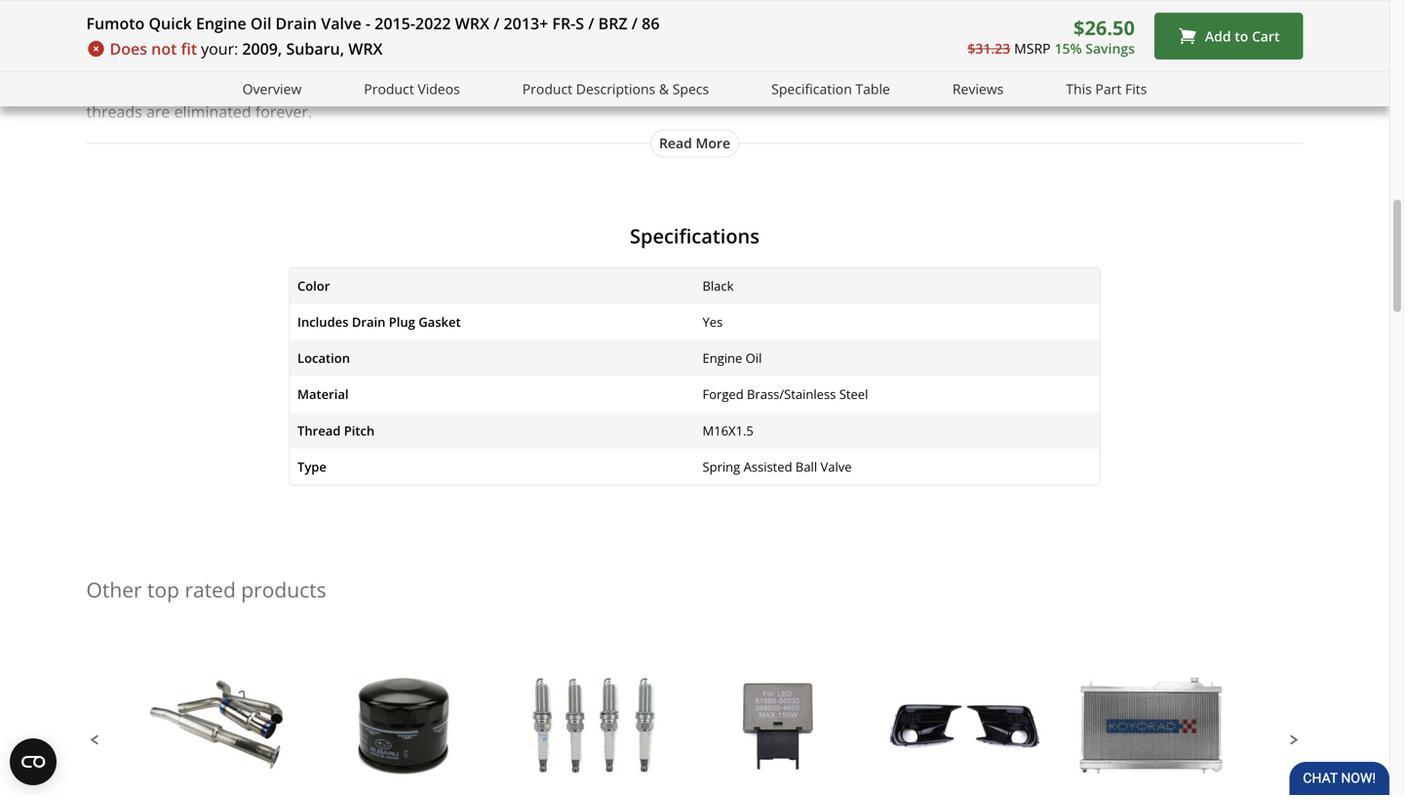 Task type: describe. For each thing, give the bounding box(es) containing it.
savings
[[1086, 39, 1135, 57]]

forged
[[433, 230, 481, 251]]

just
[[240, 178, 267, 199]]

specification table link
[[772, 78, 891, 100]]

engine oil drain valve. introducing the best way to change oil. install this valve and you can drain your engine oil without tools and without mess. just lift the lever of this solid brass ball valve and give it a quarter turn to open it. return the lever to its original position and it locks closed, double sealed to prevent leakage. the engine oil drain valve is made of corrosion resistant forged brass and stainless steel. the ball valve design provides a straight flow for efficient drainage and a perfect seal when closed. frozen drain plug and stripped threads are eliminated forever.
[[102, 127, 854, 302]]

drain down forever.
[[352, 313, 386, 331]]

seal
[[532, 256, 561, 277]]

sealed
[[580, 204, 627, 225]]

engine
[[678, 153, 727, 174]]

steel
[[840, 385, 869, 403]]

1 horizontal spatial this
[[434, 153, 461, 174]]

1 horizontal spatial it
[[628, 178, 638, 199]]

add to cart button
[[1155, 13, 1304, 60]]

to right the way
[[286, 153, 301, 174]]

this part fits
[[1067, 80, 1148, 98]]

$26.50
[[1074, 14, 1135, 41]]

2022
[[416, 13, 451, 34]]

thread pitch
[[298, 422, 375, 439]]

0 horizontal spatial wrx
[[348, 38, 383, 59]]

1 vertical spatial without
[[134, 178, 189, 199]]

1 horizontal spatial drain
[[717, 256, 755, 277]]

lift
[[271, 178, 289, 199]]

0 horizontal spatial of
[[273, 230, 288, 251]]

mess.
[[194, 178, 236, 199]]

1 vertical spatial valve
[[522, 178, 559, 199]]

forever.
[[336, 281, 393, 302]]

oil down return
[[102, 230, 122, 251]]

1 vertical spatial this
[[380, 178, 406, 199]]

tools
[[812, 153, 848, 174]]

you
[[538, 153, 565, 174]]

product descriptions & specs
[[523, 80, 709, 98]]

forged
[[703, 385, 744, 403]]

fits
[[1126, 80, 1148, 98]]

to left its
[[223, 204, 238, 225]]

products
[[241, 576, 326, 603]]

straight
[[182, 256, 237, 277]]

specifications
[[630, 222, 760, 249]]

resistant
[[366, 230, 429, 251]]

product videos link
[[364, 78, 460, 100]]

top
[[147, 576, 180, 603]]

engine up your:
[[196, 13, 247, 34]]

$26.50 $31.23 msrp 15% savings
[[968, 14, 1135, 57]]

descriptions
[[576, 80, 656, 98]]

and up resistant
[[384, 204, 412, 225]]

plug
[[389, 313, 415, 331]]

0 horizontal spatial it
[[416, 204, 426, 225]]

and up seal
[[528, 230, 556, 251]]

subaru,
[[286, 38, 344, 59]]

material
[[298, 385, 349, 403]]

0 vertical spatial valve
[[321, 13, 362, 34]]

product descriptions & specs link
[[523, 78, 709, 100]]

0 horizontal spatial lever
[[183, 204, 219, 225]]

fit
[[181, 38, 197, 59]]

not
[[151, 38, 177, 59]]

rated
[[185, 576, 236, 603]]

2013+
[[504, 13, 549, 34]]

steel.
[[627, 230, 666, 251]]

for
[[276, 256, 297, 277]]

color
[[298, 277, 330, 294]]

closed,
[[470, 204, 521, 225]]

1 horizontal spatial ball
[[701, 230, 727, 251]]

oil up the introducing
[[155, 127, 175, 148]]

stainless
[[560, 230, 623, 251]]

s
[[576, 13, 584, 34]]

15%
[[1055, 39, 1082, 57]]

closed.
[[609, 256, 660, 277]]

add
[[1206, 27, 1232, 45]]

location
[[298, 349, 350, 367]]

3 / from the left
[[632, 13, 638, 34]]

$31.23
[[968, 39, 1011, 57]]

specification table
[[772, 80, 891, 98]]

1 horizontal spatial of
[[361, 178, 376, 199]]

type
[[298, 458, 327, 475]]

1 vertical spatial the
[[670, 230, 697, 251]]

overview
[[243, 80, 302, 98]]

0 vertical spatial the
[[774, 204, 801, 225]]

0 horizontal spatial valve
[[465, 153, 502, 174]]

specs
[[673, 80, 709, 98]]

cart
[[1253, 27, 1280, 45]]

engine up the introducing
[[102, 127, 151, 148]]

0 vertical spatial ball
[[492, 178, 518, 199]]

made
[[228, 230, 269, 251]]

gasket
[[419, 313, 461, 331]]

drain up subaru,
[[276, 13, 317, 34]]

1 / from the left
[[494, 13, 500, 34]]

and down forged
[[432, 256, 459, 277]]

1 horizontal spatial the
[[190, 153, 214, 174]]

solid
[[410, 178, 445, 199]]

add to cart
[[1206, 27, 1280, 45]]

yes
[[703, 313, 723, 331]]

2 horizontal spatial the
[[293, 178, 317, 199]]

table
[[856, 80, 891, 98]]

specification
[[772, 80, 852, 98]]

way
[[253, 153, 282, 174]]

brass/stainless
[[747, 385, 836, 403]]

efficient
[[301, 256, 360, 277]]

2 horizontal spatial valve
[[821, 458, 852, 475]]

to right "turn"
[[749, 178, 764, 199]]

more
[[696, 134, 731, 152]]

open
[[768, 178, 805, 199]]

threads
[[167, 281, 223, 302]]

engine down it.
[[805, 204, 854, 225]]

fr-
[[553, 13, 576, 34]]

spring
[[703, 458, 741, 475]]

frozen
[[664, 256, 713, 277]]

brz
[[599, 13, 628, 34]]



Task type: locate. For each thing, give the bounding box(es) containing it.
m16x1.5
[[703, 422, 754, 439]]

oil
[[731, 153, 748, 174]]

0 horizontal spatial a
[[169, 256, 177, 277]]

msrp
[[1015, 39, 1051, 57]]

lever down change
[[321, 178, 357, 199]]

oil.
[[361, 153, 383, 174]]

valve left is
[[170, 230, 208, 251]]

and down can
[[563, 178, 591, 199]]

design
[[772, 230, 820, 251]]

pitch
[[344, 422, 375, 439]]

a
[[642, 178, 650, 199], [169, 256, 177, 277], [464, 256, 472, 277]]

0 horizontal spatial ball
[[492, 178, 518, 199]]

reviews link
[[953, 78, 1004, 100]]

wrx down -
[[348, 38, 383, 59]]

0 vertical spatial it
[[628, 178, 638, 199]]

return
[[102, 204, 151, 225]]

0 vertical spatial of
[[361, 178, 376, 199]]

1 product from the left
[[364, 80, 414, 98]]

without up open
[[752, 153, 808, 174]]

oil up forged brass/stainless steel
[[746, 349, 762, 367]]

product down fr-
[[523, 80, 573, 98]]

without down the introducing
[[134, 178, 189, 199]]

original
[[263, 204, 317, 225]]

86
[[642, 13, 660, 34]]

ball up closed,
[[492, 178, 518, 199]]

2 vertical spatial valve
[[731, 230, 768, 251]]

2 horizontal spatial valve
[[731, 230, 768, 251]]

product left videos
[[364, 80, 414, 98]]

install
[[387, 153, 430, 174]]

wrx right 2022
[[455, 13, 490, 34]]

0 vertical spatial without
[[752, 153, 808, 174]]

1 vertical spatial ball
[[701, 230, 727, 251]]

does not fit your: 2009, subaru, wrx
[[110, 38, 383, 59]]

part
[[1096, 80, 1122, 98]]

read
[[659, 134, 692, 152]]

1 vertical spatial it
[[416, 204, 426, 225]]

engine up forged
[[703, 349, 743, 367]]

its
[[242, 204, 259, 225]]

1 horizontal spatial lever
[[321, 178, 357, 199]]

videos
[[418, 80, 460, 98]]

reviews
[[953, 80, 1004, 98]]

lever
[[321, 178, 357, 199], [183, 204, 219, 225]]

drain
[[276, 13, 317, 34], [179, 127, 219, 148], [126, 230, 166, 251], [352, 313, 386, 331]]

valve right ball
[[821, 458, 852, 475]]

fumoto quick engine oil drain valve - 2015-2022 wrx / 2013+ fr-s / brz / 86
[[86, 13, 660, 34]]

drain
[[598, 153, 637, 174], [717, 256, 755, 277]]

/ right s
[[589, 13, 595, 34]]

drain up give
[[598, 153, 637, 174]]

are
[[227, 281, 251, 302]]

brass
[[449, 178, 488, 199], [485, 230, 524, 251]]

fumoto
[[86, 13, 145, 34]]

locks
[[430, 204, 466, 225]]

0 horizontal spatial valve
[[170, 230, 208, 251]]

0 horizontal spatial the
[[155, 204, 179, 225]]

spring assisted ball valve
[[703, 458, 852, 475]]

corrosion
[[292, 230, 361, 251]]

0 horizontal spatial drain
[[598, 153, 637, 174]]

product for product descriptions & specs
[[523, 80, 573, 98]]

0 vertical spatial wrx
[[455, 13, 490, 34]]

assisted
[[744, 458, 793, 475]]

valve up closed,
[[465, 153, 502, 174]]

a up "threads" at the left top
[[169, 256, 177, 277]]

1 horizontal spatial valve
[[321, 13, 362, 34]]

it
[[628, 178, 638, 199], [416, 204, 426, 225]]

includes drain plug gasket
[[298, 313, 461, 331]]

1 horizontal spatial valve
[[522, 178, 559, 199]]

leakage.
[[710, 204, 770, 225]]

oil
[[251, 13, 272, 34], [155, 127, 175, 148], [102, 230, 122, 251], [746, 349, 762, 367]]

valve
[[465, 153, 502, 174], [522, 178, 559, 199], [731, 230, 768, 251]]

-
[[366, 13, 371, 34]]

1 vertical spatial the
[[293, 178, 317, 199]]

1 vertical spatial brass
[[485, 230, 524, 251]]

1 vertical spatial lever
[[183, 204, 219, 225]]

valve up double
[[522, 178, 559, 199]]

2 horizontal spatial a
[[642, 178, 650, 199]]

0 vertical spatial brass
[[449, 178, 488, 199]]

1 vertical spatial wrx
[[348, 38, 383, 59]]

0 vertical spatial lever
[[321, 178, 357, 199]]

1 horizontal spatial /
[[589, 13, 595, 34]]

the right return
[[155, 204, 179, 225]]

overview link
[[243, 78, 302, 100]]

product for product videos
[[364, 80, 414, 98]]

the down prevent
[[670, 230, 697, 251]]

2 vertical spatial valve
[[821, 458, 852, 475]]

2 horizontal spatial /
[[632, 13, 638, 34]]

this part fits link
[[1067, 78, 1148, 100]]

a down your
[[642, 178, 650, 199]]

&
[[659, 80, 669, 98]]

turn
[[713, 178, 745, 199]]

1 vertical spatial drain
[[717, 256, 755, 277]]

to inside button
[[1235, 27, 1249, 45]]

0 vertical spatial drain
[[598, 153, 637, 174]]

1 horizontal spatial product
[[523, 80, 573, 98]]

the right lift
[[293, 178, 317, 199]]

a down forged
[[464, 256, 472, 277]]

/ left 2013+ on the top of the page
[[494, 13, 500, 34]]

1 horizontal spatial a
[[464, 256, 472, 277]]

1 horizontal spatial wrx
[[455, 13, 490, 34]]

drain up provides
[[126, 230, 166, 251]]

2009,
[[242, 38, 282, 59]]

open widget image
[[10, 738, 57, 785]]

perfect
[[476, 256, 528, 277]]

drain up black
[[717, 256, 755, 277]]

brass up the perfect
[[485, 230, 524, 251]]

black
[[703, 277, 734, 294]]

0 vertical spatial the
[[190, 153, 214, 174]]

and left "you"
[[506, 153, 534, 174]]

1 vertical spatial valve
[[170, 230, 208, 251]]

it down solid
[[416, 204, 426, 225]]

/
[[494, 13, 500, 34], [589, 13, 595, 34], [632, 13, 638, 34]]

/ left 86
[[632, 13, 638, 34]]

1 horizontal spatial the
[[774, 204, 801, 225]]

product videos
[[364, 80, 460, 98]]

the up 'mess.'
[[190, 153, 214, 174]]

thread
[[298, 422, 341, 439]]

to right add
[[1235, 27, 1249, 45]]

valve down leakage.
[[731, 230, 768, 251]]

prevent
[[650, 204, 706, 225]]

valve inside engine oil drain valve. introducing the best way to change oil. install this valve and you can drain your engine oil without tools and without mess. just lift the lever of this solid brass ball valve and give it a quarter turn to open it. return the lever to its original position and it locks closed, double sealed to prevent leakage. the engine oil drain valve is made of corrosion resistant forged brass and stainless steel. the ball valve design provides a straight flow for efficient drainage and a perfect seal when closed. frozen drain plug and stripped threads are eliminated forever.
[[170, 230, 208, 251]]

drain up best
[[179, 127, 219, 148]]

valve
[[321, 13, 362, 34], [170, 230, 208, 251], [821, 458, 852, 475]]

position
[[322, 204, 380, 225]]

the down open
[[774, 204, 801, 225]]

2 vertical spatial the
[[155, 204, 179, 225]]

wrx
[[455, 13, 490, 34], [348, 38, 383, 59]]

forged brass/stainless steel
[[703, 385, 869, 403]]

give
[[595, 178, 624, 199]]

when
[[565, 256, 605, 277]]

other
[[86, 576, 142, 603]]

ball up frozen
[[701, 230, 727, 251]]

is
[[213, 230, 224, 251]]

this down install
[[380, 178, 406, 199]]

lever down 'mess.'
[[183, 204, 219, 225]]

this up solid
[[434, 153, 461, 174]]

0 horizontal spatial /
[[494, 13, 500, 34]]

the
[[774, 204, 801, 225], [670, 230, 697, 251]]

the
[[190, 153, 214, 174], [293, 178, 317, 199], [155, 204, 179, 225]]

quarter
[[654, 178, 709, 199]]

1 horizontal spatial without
[[752, 153, 808, 174]]

plug
[[759, 256, 791, 277]]

of down oil.
[[361, 178, 376, 199]]

2 product from the left
[[523, 80, 573, 98]]

0 horizontal spatial this
[[380, 178, 406, 199]]

0 vertical spatial this
[[434, 153, 461, 174]]

and
[[506, 153, 534, 174], [102, 178, 130, 199], [563, 178, 591, 199], [384, 204, 412, 225], [528, 230, 556, 251], [432, 256, 459, 277], [795, 256, 823, 277]]

2 / from the left
[[589, 13, 595, 34]]

change
[[305, 153, 357, 174]]

engine oil
[[703, 349, 762, 367]]

to up steel.
[[631, 204, 646, 225]]

0 horizontal spatial the
[[670, 230, 697, 251]]

oil up '2009,'
[[251, 13, 272, 34]]

flow
[[241, 256, 272, 277]]

of up for on the left
[[273, 230, 288, 251]]

product
[[364, 80, 414, 98], [523, 80, 573, 98]]

and up return
[[102, 178, 130, 199]]

0 vertical spatial valve
[[465, 153, 502, 174]]

it right give
[[628, 178, 638, 199]]

brass up the "locks"
[[449, 178, 488, 199]]

provides
[[102, 256, 165, 277]]

1 vertical spatial of
[[273, 230, 288, 251]]

valve left -
[[321, 13, 362, 34]]

and down the design
[[795, 256, 823, 277]]

drainage
[[364, 256, 428, 277]]

other top rated products
[[86, 576, 326, 603]]

0 horizontal spatial product
[[364, 80, 414, 98]]

includes
[[298, 313, 349, 331]]

0 horizontal spatial without
[[134, 178, 189, 199]]



Task type: vqa. For each thing, say whether or not it's contained in the screenshot.
Subaru STI DROPDOWN BUTTON
no



